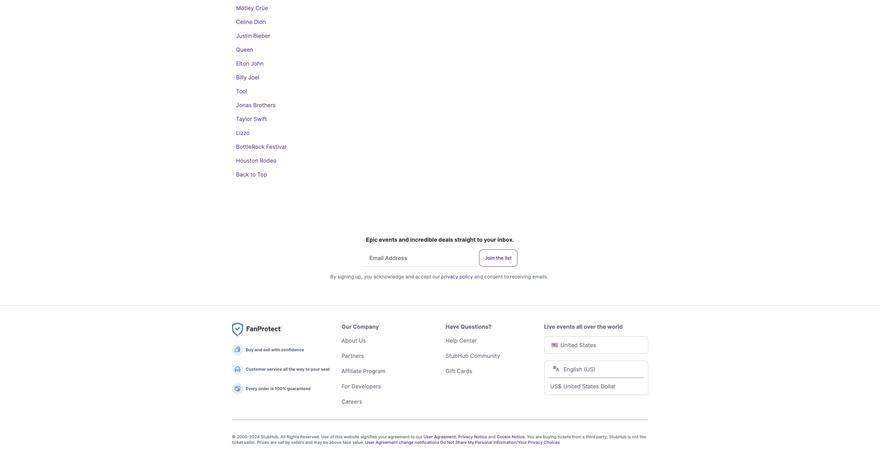Task type: describe. For each thing, give the bounding box(es) containing it.
houston
[[236, 157, 258, 164]]

affiliate program link
[[342, 368, 386, 375]]

0 vertical spatial agreement
[[434, 435, 456, 440]]

signifies
[[361, 435, 377, 440]]

1 vertical spatial states
[[583, 383, 600, 390]]

all for the
[[283, 367, 288, 372]]

to inside button
[[251, 171, 256, 178]]

us$
[[551, 383, 562, 390]]

stubhub community
[[446, 353, 501, 360]]

billy joel link
[[236, 74, 259, 81]]

is inside . you are buying tickets from a third party; stubhub is not the ticket seller. prices are set by sellers and may be above face value.
[[628, 435, 632, 440]]

crüe
[[256, 5, 268, 11]]

english (us)
[[564, 366, 596, 373]]

reserved.
[[301, 435, 320, 440]]

signing
[[338, 274, 354, 280]]

user agreement change notifications link
[[366, 440, 440, 446]]

stubhub inside . you are buying tickets from a third party; stubhub is not the ticket seller. prices are set by sellers and may be above face value.
[[610, 435, 627, 440]]

guaranteed
[[287, 386, 311, 392]]

consent
[[485, 274, 503, 280]]

be
[[324, 440, 329, 446]]

you
[[364, 274, 373, 280]]

notifications
[[415, 440, 440, 446]]

seller.
[[244, 440, 256, 446]]

gift cards link
[[446, 368, 473, 375]]

bottlerock festival
[[236, 143, 286, 150]]

buy and sell with confidence
[[246, 348, 304, 353]]

stubhub.
[[261, 435, 280, 440]]

jonas
[[236, 102, 252, 109]]

customer
[[246, 367, 266, 372]]

taylor swift
[[236, 116, 267, 123]]

community
[[471, 353, 501, 360]]

the left 'way'
[[289, 367, 296, 372]]

buying
[[544, 435, 557, 440]]

do
[[441, 440, 446, 446]]

for
[[342, 383, 350, 390]]

festival
[[266, 143, 286, 150]]

not
[[447, 440, 455, 446]]

deals
[[439, 236, 454, 243]]

united inside "button"
[[561, 342, 578, 349]]

set
[[278, 440, 284, 446]]

agreement
[[389, 435, 410, 440]]

taylor swift link
[[236, 116, 267, 123]]

for developers link
[[342, 383, 381, 390]]

center
[[460, 338, 477, 344]]

elton john
[[236, 60, 264, 67]]

inbox.
[[498, 236, 515, 243]]

cookie
[[497, 435, 511, 440]]

privacy
[[442, 274, 459, 280]]

confidence
[[281, 348, 304, 353]]

help center
[[446, 338, 477, 344]]

2024
[[249, 435, 260, 440]]

sellers
[[291, 440, 304, 446]]

bieber
[[254, 32, 271, 39]]

2000-
[[237, 435, 249, 440]]

justin bieber
[[236, 32, 271, 39]]

over
[[584, 324, 596, 331]]

up,
[[356, 274, 363, 280]]

the inside button
[[496, 255, 504, 261]]

swift
[[254, 116, 267, 123]]

epic events and incredible deals straight to your inbox.
[[366, 236, 515, 243]]

jonas brothers
[[236, 102, 276, 109]]

have questions?
[[446, 324, 492, 331]]

affiliate program
[[342, 368, 386, 375]]

tickets
[[558, 435, 572, 440]]

the inside . you are buying tickets from a third party; stubhub is not the ticket seller. prices are set by sellers and may be above face value.
[[640, 435, 647, 440]]

share
[[456, 440, 467, 446]]

0 vertical spatial stubhub
[[446, 353, 469, 360]]

justin bieber link
[[236, 32, 271, 39]]

100%
[[275, 386, 286, 392]]

2 notice from the left
[[512, 435, 525, 440]]

you
[[527, 435, 535, 440]]

information/your
[[494, 440, 527, 446]]

rodeo
[[260, 157, 277, 164]]

user agreement change notifications
[[366, 440, 440, 446]]

change
[[399, 440, 414, 446]]

©
[[232, 435, 236, 440]]

way
[[297, 367, 305, 372]]

from
[[573, 435, 582, 440]]

my
[[468, 440, 474, 446]]

0 vertical spatial are
[[536, 435, 542, 440]]

dion
[[254, 18, 266, 25]]

this
[[336, 435, 343, 440]]



Task type: vqa. For each thing, say whether or not it's contained in the screenshot.
Justin Bieber
yes



Task type: locate. For each thing, give the bounding box(es) containing it.
1 horizontal spatial is
[[628, 435, 632, 440]]

0 vertical spatial events
[[379, 236, 398, 243]]

all right the service
[[283, 367, 288, 372]]

taylor
[[236, 116, 252, 123]]

your left the seat
[[311, 367, 320, 372]]

and inside . you are buying tickets from a third party; stubhub is not the ticket seller. prices are set by sellers and may be above face value.
[[306, 440, 313, 446]]

list
[[505, 255, 512, 261]]

service
[[267, 367, 282, 372]]

0 horizontal spatial user
[[366, 440, 375, 446]]

(us)
[[584, 366, 596, 373]]

joel
[[249, 74, 259, 81]]

to right 'way'
[[306, 367, 310, 372]]

cards
[[457, 368, 473, 375]]

for developers
[[342, 383, 381, 390]]

fan protect gurantee image
[[232, 323, 282, 337]]

0 horizontal spatial events
[[379, 236, 398, 243]]

1 horizontal spatial privacy
[[529, 440, 543, 446]]

the right the "over"
[[598, 324, 607, 331]]

straight
[[455, 236, 476, 243]]

live
[[545, 324, 556, 331]]

careers link
[[342, 399, 362, 406]]

notice up 'information/your' at right
[[512, 435, 525, 440]]

our up notifications
[[416, 435, 423, 440]]

events right live
[[557, 324, 575, 331]]

lizzo link
[[236, 130, 250, 136]]

1 vertical spatial all
[[283, 367, 288, 372]]

events for all
[[557, 324, 575, 331]]

of
[[330, 435, 334, 440]]

and up the do not share my personal information/your privacy choices button
[[489, 435, 496, 440]]

0 horizontal spatial stubhub
[[446, 353, 469, 360]]

privacy notice link
[[459, 435, 488, 440]]

about us
[[342, 338, 366, 344]]

join
[[485, 255, 495, 261]]

states inside "button"
[[580, 342, 597, 349]]

our right "accept"
[[433, 274, 440, 280]]

stubhub right party;
[[610, 435, 627, 440]]

bottlerock festival link
[[236, 143, 286, 150]]

value.
[[353, 440, 364, 446]]

events
[[379, 236, 398, 243], [557, 324, 575, 331]]

1 vertical spatial stubhub
[[610, 435, 627, 440]]

2 horizontal spatial your
[[484, 236, 497, 243]]

receiving
[[511, 274, 532, 280]]

emails.
[[533, 274, 549, 280]]

and down "reserved."
[[306, 440, 313, 446]]

party;
[[597, 435, 609, 440]]

your left inbox. on the right
[[484, 236, 497, 243]]

0 horizontal spatial is
[[271, 386, 274, 392]]

partners link
[[342, 353, 364, 360]]

third
[[586, 435, 596, 440]]

brothers
[[253, 102, 276, 109]]

united down live events all over the world
[[561, 342, 578, 349]]

lizzo
[[236, 130, 250, 136]]

1 horizontal spatial user
[[424, 435, 433, 440]]

0 vertical spatial states
[[580, 342, 597, 349]]

privacy down you
[[529, 440, 543, 446]]

0 vertical spatial your
[[484, 236, 497, 243]]

states down the "over"
[[580, 342, 597, 349]]

your right signifies
[[379, 435, 387, 440]]

questions?
[[461, 324, 492, 331]]

help center link
[[446, 338, 477, 344]]

0 vertical spatial is
[[271, 386, 274, 392]]

1 vertical spatial user
[[366, 440, 375, 446]]

1 notice from the left
[[475, 435, 488, 440]]

mötley crüe link
[[236, 5, 268, 11]]

order
[[259, 386, 270, 392]]

mötley crüe
[[236, 5, 268, 11]]

1 horizontal spatial your
[[379, 435, 387, 440]]

1 vertical spatial your
[[311, 367, 320, 372]]

dollar
[[601, 383, 616, 390]]

1 vertical spatial agreement
[[376, 440, 398, 446]]

careers
[[342, 399, 362, 406]]

states
[[580, 342, 597, 349], [583, 383, 600, 390]]

company
[[353, 324, 379, 331]]

language_20x20 image
[[553, 366, 560, 373]]

elton
[[236, 60, 249, 67]]

1 horizontal spatial events
[[557, 324, 575, 331]]

about
[[342, 338, 358, 344]]

elton john link
[[236, 60, 264, 67]]

sell
[[263, 348, 271, 353]]

do not share my personal information/your privacy choices
[[441, 440, 561, 446]]

agreement down © 2000-2024 stubhub. all rights reserved. use of this website signifies your agreement to our user agreement , privacy notice and cookie notice
[[376, 440, 398, 446]]

events right "epic"
[[379, 236, 398, 243]]

Email Address email field
[[364, 250, 477, 267]]

0 horizontal spatial all
[[283, 367, 288, 372]]

united states button
[[545, 337, 649, 361]]

acknowledge
[[374, 274, 404, 280]]

the
[[496, 255, 504, 261], [598, 324, 607, 331], [289, 367, 296, 372], [640, 435, 647, 440]]

agreement up do
[[434, 435, 456, 440]]

epic
[[366, 236, 378, 243]]

0 vertical spatial all
[[577, 324, 583, 331]]

1 vertical spatial is
[[628, 435, 632, 440]]

to right consent
[[505, 274, 509, 280]]

events for and
[[379, 236, 398, 243]]

all for over
[[577, 324, 583, 331]]

use
[[322, 435, 329, 440]]

0 horizontal spatial your
[[311, 367, 320, 372]]

the right not
[[640, 435, 647, 440]]

0 vertical spatial user
[[424, 435, 433, 440]]

mötley
[[236, 5, 254, 11]]

1 horizontal spatial agreement
[[434, 435, 456, 440]]

prices
[[257, 440, 270, 446]]

united right us$
[[564, 383, 581, 390]]

is left not
[[628, 435, 632, 440]]

stubhub up gift cards link on the right bottom of page
[[446, 353, 469, 360]]

0 horizontal spatial notice
[[475, 435, 488, 440]]

united states
[[561, 342, 597, 349]]

2 vertical spatial your
[[379, 435, 387, 440]]

1 horizontal spatial stubhub
[[610, 435, 627, 440]]

world
[[608, 324, 623, 331]]

and left "accept"
[[406, 274, 414, 280]]

cookie notice link
[[497, 435, 525, 440]]

help
[[446, 338, 458, 344]]

above
[[330, 440, 342, 446]]

1 vertical spatial privacy
[[529, 440, 543, 446]]

0 horizontal spatial our
[[416, 435, 423, 440]]

user up notifications
[[424, 435, 433, 440]]

gift cards
[[446, 368, 473, 375]]

website
[[344, 435, 360, 440]]

our
[[342, 324, 352, 331]]

join the list
[[485, 255, 512, 261]]

the left list
[[496, 255, 504, 261]]

by
[[331, 274, 337, 280]]

privacy up the share
[[459, 435, 473, 440]]

bottlerock
[[236, 143, 265, 150]]

and left incredible
[[399, 236, 409, 243]]

is
[[271, 386, 274, 392], [628, 435, 632, 440]]

1 vertical spatial united
[[564, 383, 581, 390]]

privacy policy link
[[442, 274, 473, 280]]

tool link
[[236, 88, 247, 95]]

privacy inside the do not share my personal information/your privacy choices button
[[529, 440, 543, 446]]

about us link
[[342, 338, 366, 344]]

to up change
[[411, 435, 415, 440]]

1 horizontal spatial our
[[433, 274, 440, 280]]

to right straight
[[478, 236, 483, 243]]

ticket
[[232, 440, 243, 446]]

1 vertical spatial our
[[416, 435, 423, 440]]

are
[[536, 435, 542, 440], [271, 440, 277, 446]]

to left top
[[251, 171, 256, 178]]

notice up the personal
[[475, 435, 488, 440]]

0 horizontal spatial privacy
[[459, 435, 473, 440]]

0 vertical spatial united
[[561, 342, 578, 349]]

developers
[[352, 383, 381, 390]]

every
[[246, 386, 258, 392]]

is right order
[[271, 386, 274, 392]]

every order is 100% guaranteed
[[246, 386, 311, 392]]

celine dion
[[236, 18, 266, 25]]

incredible
[[411, 236, 438, 243]]

1 horizontal spatial all
[[577, 324, 583, 331]]

0 vertical spatial privacy
[[459, 435, 473, 440]]

1 horizontal spatial are
[[536, 435, 542, 440]]

and right "policy"
[[475, 274, 483, 280]]

a
[[583, 435, 585, 440]]

back to top button
[[236, 170, 267, 179]]

0 vertical spatial our
[[433, 274, 440, 280]]

all left the "over"
[[577, 324, 583, 331]]

states down (us)
[[583, 383, 600, 390]]

celine
[[236, 18, 253, 25]]

1 vertical spatial events
[[557, 324, 575, 331]]

and left sell
[[255, 348, 262, 353]]

are right you
[[536, 435, 542, 440]]

0 horizontal spatial agreement
[[376, 440, 398, 446]]

are down 'stubhub.'
[[271, 440, 277, 446]]

© 2000-2024 stubhub. all rights reserved. use of this website signifies your agreement to our user agreement , privacy notice and cookie notice
[[232, 435, 525, 440]]

agreement
[[434, 435, 456, 440], [376, 440, 398, 446]]

1 vertical spatial are
[[271, 440, 277, 446]]

1 horizontal spatial notice
[[512, 435, 525, 440]]

by
[[285, 440, 290, 446]]

affiliate
[[342, 368, 362, 375]]

0 horizontal spatial are
[[271, 440, 277, 446]]

our company
[[342, 324, 379, 331]]

user down signifies
[[366, 440, 375, 446]]

to
[[251, 171, 256, 178], [478, 236, 483, 243], [505, 274, 509, 280], [306, 367, 310, 372], [411, 435, 415, 440]]

seat
[[321, 367, 330, 372]]



